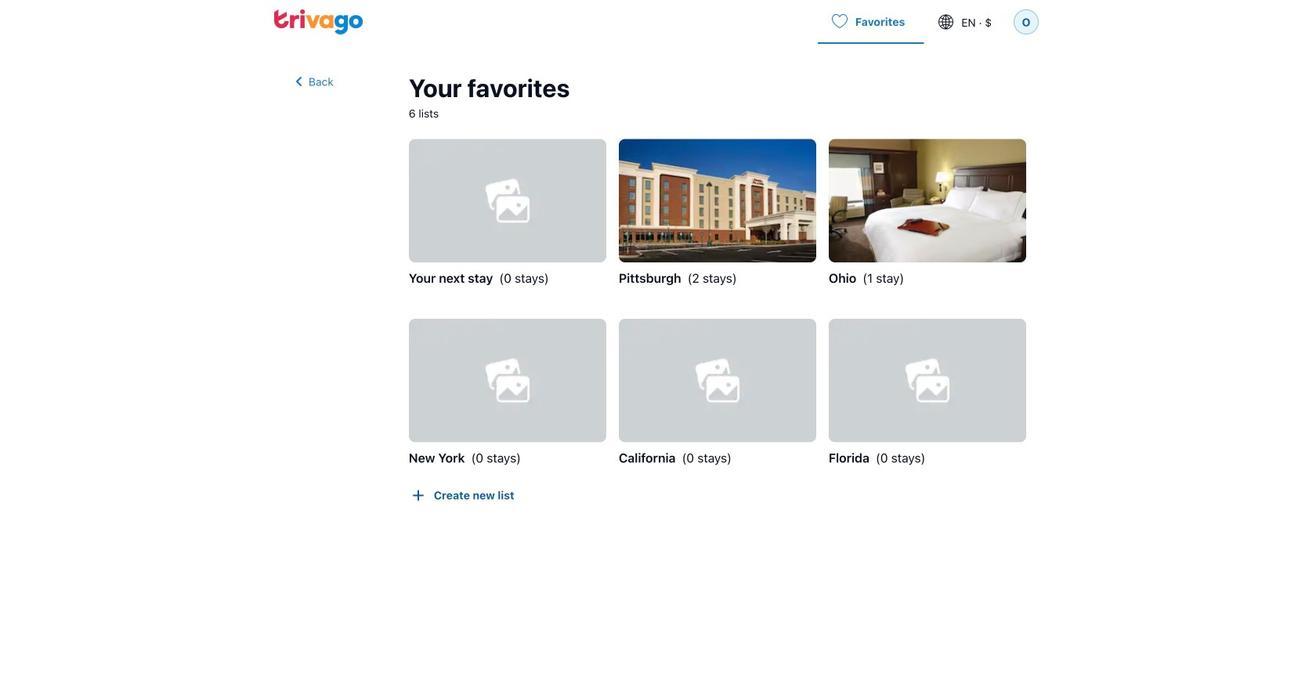 Task type: locate. For each thing, give the bounding box(es) containing it.
florida image
[[829, 319, 1027, 442]]



Task type: vqa. For each thing, say whether or not it's contained in the screenshot.
Ohio IMAGE
yes



Task type: describe. For each thing, give the bounding box(es) containing it.
pittsburgh image
[[619, 139, 817, 263]]

new york image
[[409, 319, 606, 442]]

ohio image
[[829, 139, 1027, 263]]

california image
[[619, 319, 817, 442]]

trivago logo image
[[274, 9, 364, 34]]

your next stay image
[[409, 139, 606, 263]]



